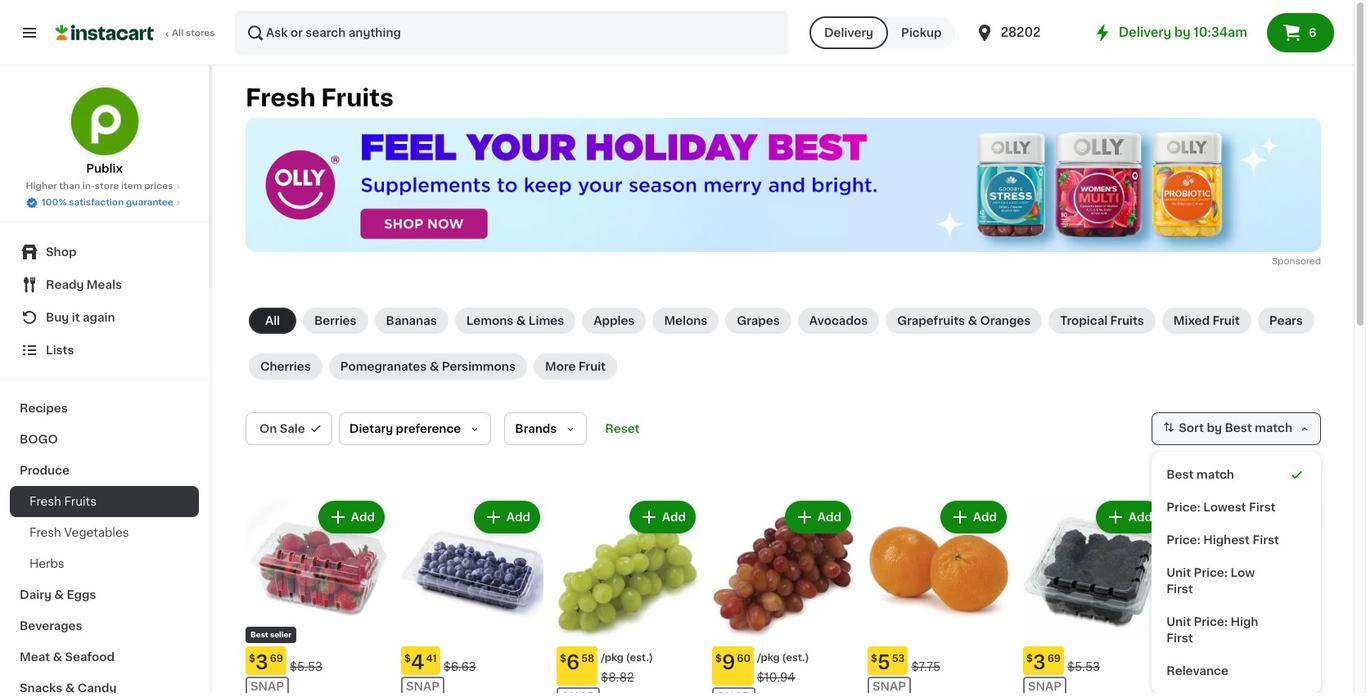 Task type: vqa. For each thing, say whether or not it's contained in the screenshot.


Task type: describe. For each thing, give the bounding box(es) containing it.
$ for "$4.41 original price: $6.63" element
[[404, 654, 411, 664]]

ready meals link
[[10, 269, 199, 301]]

produce link
[[10, 455, 199, 486]]

highest
[[1204, 535, 1250, 546]]

mixed fruit link
[[1162, 308, 1252, 334]]

buy it again link
[[10, 301, 199, 334]]

unit for unit price: high first
[[1167, 617, 1191, 628]]

best inside best match sort by field
[[1225, 423, 1252, 434]]

$3.69 original price: $5.53 element for second product group from right
[[1023, 647, 1166, 676]]

pomegranates & persimmons
[[340, 361, 516, 373]]

• sponsored: olly gummy bottles image
[[246, 118, 1321, 252]]

add for 7th product group from right
[[351, 512, 375, 523]]

$5.53 for second product group from right
[[1068, 662, 1100, 673]]

$ 5 53
[[871, 654, 905, 672]]

dietary preference
[[349, 423, 461, 435]]

& for grapefruits
[[968, 315, 978, 327]]

berries
[[314, 315, 357, 327]]

apples link
[[582, 308, 646, 334]]

grapefruits
[[897, 315, 965, 327]]

bogo
[[20, 434, 58, 445]]

best seller
[[251, 631, 292, 639]]

0 vertical spatial fruits
[[321, 86, 394, 110]]

meat & seafood link
[[10, 642, 199, 673]]

sort by
[[1179, 423, 1222, 434]]

all for all stores
[[172, 29, 184, 38]]

melons
[[664, 315, 708, 327]]

all stores
[[172, 29, 215, 38]]

cherries
[[260, 361, 311, 373]]

4 for $ 4
[[1189, 654, 1202, 672]]

higher than in-store item prices link
[[26, 180, 183, 193]]

(est.) for 9
[[782, 654, 809, 663]]

$ 9 60
[[716, 654, 751, 672]]

100%
[[42, 198, 67, 207]]

ready meals button
[[10, 269, 199, 301]]

2 $ 3 69 from the left
[[1027, 654, 1061, 672]]

tropical
[[1060, 315, 1108, 327]]

pomegranates & persimmons link
[[329, 354, 527, 380]]

fruits inside fresh fruits link
[[64, 496, 97, 508]]

buy it again
[[46, 312, 115, 323]]

spo
[[1272, 257, 1290, 266]]

relevance option
[[1159, 655, 1315, 688]]

herbs
[[29, 558, 64, 570]]

persimmons
[[442, 361, 516, 373]]

higher than in-store item prices
[[26, 182, 173, 191]]

more fruit
[[545, 361, 606, 373]]

$ 4
[[1182, 654, 1202, 672]]

6 product group from the left
[[1023, 498, 1166, 693]]

best inside best match option
[[1167, 469, 1194, 481]]

herbs link
[[10, 549, 199, 580]]

$ for $5.53 original price: $7.75 element at the bottom
[[871, 654, 878, 664]]

$ 4 41
[[404, 654, 437, 672]]

$6.58 per package (estimated) original price: $8.82 element
[[557, 647, 699, 686]]

$10.94
[[757, 672, 796, 684]]

first inside option
[[1253, 535, 1279, 546]]

higher
[[26, 182, 57, 191]]

snap for second product group from left
[[406, 681, 440, 693]]

$ for $9.60 per package (estimated) original price: $10.94 element
[[716, 654, 722, 664]]

shop
[[46, 246, 76, 258]]

dairy & eggs link
[[10, 580, 199, 611]]

cherries link
[[249, 354, 322, 380]]

& for dairy
[[54, 589, 64, 601]]

again
[[83, 312, 115, 323]]

add button for product group containing 5
[[942, 503, 1005, 532]]

store
[[95, 182, 119, 191]]

41
[[426, 654, 437, 664]]

low
[[1231, 568, 1255, 579]]

pears
[[1270, 315, 1303, 327]]

shop link
[[10, 236, 199, 269]]

first inside unit price: low first
[[1167, 584, 1193, 595]]

berries link
[[303, 308, 368, 334]]

service type group
[[810, 16, 955, 49]]

2 product group from the left
[[401, 498, 544, 693]]

$ for $3.69 original price: $5.53 element related to second product group from right
[[1027, 654, 1033, 664]]

pomegranates
[[340, 361, 427, 373]]

prices
[[144, 182, 173, 191]]

28202 button
[[975, 10, 1073, 56]]

by for sort
[[1207, 423, 1222, 434]]

pickup button
[[888, 16, 955, 49]]

& for meat
[[53, 652, 62, 663]]

on sale button
[[246, 413, 332, 446]]

sale
[[280, 423, 305, 435]]

limes
[[529, 315, 564, 327]]

in-
[[82, 182, 95, 191]]

eggs
[[67, 589, 96, 601]]

product group containing 9
[[712, 498, 855, 693]]

mixed fruit
[[1174, 315, 1240, 327]]

buy
[[46, 312, 69, 323]]

Search field
[[236, 11, 787, 54]]

price: highest first option
[[1159, 524, 1315, 557]]

2 $7.75 from the left
[[1221, 662, 1250, 673]]

53
[[892, 654, 905, 664]]

meat
[[20, 652, 50, 663]]

& for lemons
[[516, 315, 526, 327]]

1 product group from the left
[[246, 498, 388, 693]]

fruit for mixed fruit
[[1213, 315, 1240, 327]]

bogo link
[[10, 424, 199, 455]]

snap for second product group from right
[[1028, 681, 1062, 693]]

Best match Sort by field
[[1152, 413, 1321, 446]]

it
[[72, 312, 80, 323]]

grapefruits & oranges link
[[886, 308, 1042, 334]]

lists
[[46, 345, 74, 356]]

all for all
[[265, 315, 280, 327]]

avocados
[[810, 315, 868, 327]]

beverages
[[20, 621, 82, 632]]

grapes
[[737, 315, 780, 327]]

melons link
[[653, 308, 719, 334]]

add for second product group from right
[[1129, 512, 1153, 523]]

add for product group containing 9
[[818, 512, 842, 523]]

60
[[737, 654, 751, 664]]

relevance
[[1167, 666, 1229, 677]]

100% satisfaction guarantee
[[42, 198, 173, 207]]

match inside best match sort by field
[[1255, 423, 1293, 434]]

recipes link
[[10, 393, 199, 424]]

1 $ 3 69 from the left
[[249, 654, 283, 672]]

oranges
[[980, 315, 1031, 327]]

product group containing 6
[[557, 498, 699, 693]]

brands button
[[505, 413, 587, 446]]

sort by list box
[[1152, 452, 1321, 693]]

price: inside "unit price: high first"
[[1194, 617, 1228, 628]]

first right the 'lowest'
[[1249, 502, 1276, 514]]

by for delivery
[[1175, 26, 1191, 38]]

1 horizontal spatial fresh fruits
[[246, 86, 394, 110]]

dairy
[[20, 589, 51, 601]]

delivery button
[[810, 16, 888, 49]]

tropical fruits link
[[1049, 308, 1156, 334]]

$8.82
[[601, 672, 634, 684]]

0 vertical spatial fresh
[[246, 86, 316, 110]]

/pkg for 6
[[601, 654, 624, 663]]

(est.) for 6
[[626, 654, 653, 663]]

reset
[[605, 423, 640, 435]]

6 inside button
[[1309, 27, 1317, 38]]



Task type: locate. For each thing, give the bounding box(es) containing it.
1 /pkg (est.) from the left
[[601, 654, 653, 663]]

$7.75 down unit price: high first option on the right
[[1221, 662, 1250, 673]]

0 vertical spatial match
[[1255, 423, 1293, 434]]

price: left highest
[[1167, 535, 1201, 546]]

unit down price: highest first
[[1167, 568, 1191, 579]]

3 add from the left
[[662, 512, 686, 523]]

1 horizontal spatial 6
[[1309, 27, 1317, 38]]

6 button
[[1267, 13, 1334, 52]]

price: left high on the bottom of the page
[[1194, 617, 1228, 628]]

1 add button from the left
[[320, 503, 383, 532]]

3 for second product group from right
[[1033, 654, 1046, 672]]

& inside grapefruits & oranges link
[[968, 315, 978, 327]]

2 (est.) from the left
[[782, 654, 809, 663]]

price: lowest first option
[[1159, 491, 1315, 524]]

fruits inside tropical fruits link
[[1111, 315, 1144, 327]]

& left eggs
[[54, 589, 64, 601]]

0 horizontal spatial 4
[[411, 654, 424, 672]]

fresh vegetables
[[29, 527, 129, 539]]

69 for $3.69 original price: $5.53 element related to second product group from right
[[1048, 654, 1061, 664]]

4 add from the left
[[818, 512, 842, 523]]

vegetables
[[64, 527, 129, 539]]

0 vertical spatial by
[[1175, 26, 1191, 38]]

unit price: low first
[[1167, 568, 1255, 595]]

0 horizontal spatial all
[[172, 29, 184, 38]]

unit for unit price: low first
[[1167, 568, 1191, 579]]

all stores link
[[56, 10, 216, 56]]

fresh inside fresh fruits link
[[29, 496, 61, 508]]

add for second product group from left
[[507, 512, 530, 523]]

meals
[[87, 279, 122, 291]]

0 horizontal spatial 69
[[270, 654, 283, 664]]

3 add button from the left
[[631, 503, 694, 532]]

/pkg (est.) inside $9.60 per package (estimated) original price: $10.94 element
[[757, 654, 809, 663]]

0 horizontal spatial 6
[[566, 654, 580, 672]]

$ for 7th product group from right $3.69 original price: $5.53 element
[[249, 654, 255, 664]]

1 vertical spatial fruits
[[1111, 315, 1144, 327]]

0 horizontal spatial by
[[1175, 26, 1191, 38]]

publix
[[86, 163, 123, 174]]

1 horizontal spatial $3.69 original price: $5.53 element
[[1023, 647, 1166, 676]]

/pkg for 9
[[757, 654, 780, 663]]

& for pomegranates
[[430, 361, 439, 373]]

69
[[270, 654, 283, 664], [1048, 654, 1061, 664]]

5 add button from the left
[[942, 503, 1005, 532]]

all inside all link
[[265, 315, 280, 327]]

delivery inside "delivery by 10:34am" link
[[1119, 26, 1172, 38]]

2 3 from the left
[[1033, 654, 1046, 672]]

all link
[[249, 308, 296, 334]]

3 product group from the left
[[557, 498, 699, 693]]

product group
[[246, 498, 388, 693], [401, 498, 544, 693], [557, 498, 699, 693], [712, 498, 855, 693], [868, 498, 1010, 693], [1023, 498, 1166, 693], [1179, 498, 1321, 693]]

high
[[1231, 617, 1259, 628]]

1 horizontal spatial $5.53
[[1068, 662, 1100, 673]]

add for product group containing 5
[[973, 512, 997, 523]]

(est.)
[[626, 654, 653, 663], [782, 654, 809, 663]]

unit inside "unit price: high first"
[[1167, 617, 1191, 628]]

apples
[[594, 315, 635, 327]]

lists link
[[10, 334, 199, 367]]

1 horizontal spatial all
[[265, 315, 280, 327]]

4 $ from the left
[[716, 654, 722, 664]]

lemons
[[466, 315, 514, 327]]

add button for product group containing 9
[[787, 503, 850, 532]]

& inside the dairy & eggs link
[[54, 589, 64, 601]]

$5.53 original price: $7.75 element
[[868, 647, 1010, 676]]

$ inside $ 4
[[1182, 654, 1189, 664]]

0 horizontal spatial fresh fruits
[[29, 496, 97, 508]]

3
[[255, 654, 268, 672], [1033, 654, 1046, 672]]

price:
[[1167, 502, 1201, 514], [1167, 535, 1201, 546], [1194, 568, 1228, 579], [1194, 617, 1228, 628]]

5 add from the left
[[973, 512, 997, 523]]

best match up best match option
[[1225, 423, 1293, 434]]

lemons & limes
[[466, 315, 564, 327]]

1 snap from the left
[[251, 681, 284, 693]]

$ for the $6.58 per package (estimated) original price: $8.82 element
[[560, 654, 566, 664]]

seller
[[270, 631, 292, 639]]

1 horizontal spatial (est.)
[[782, 654, 809, 663]]

/pkg (est.) up $8.82
[[601, 654, 653, 663]]

$5.53 for 7th product group from right
[[290, 662, 323, 673]]

brands
[[515, 423, 557, 435]]

4 add button from the left
[[787, 503, 850, 532]]

1 horizontal spatial /pkg
[[757, 654, 780, 663]]

price: inside unit price: low first
[[1194, 568, 1228, 579]]

1 /pkg from the left
[[601, 654, 624, 663]]

3 snap from the left
[[873, 681, 906, 693]]

$4.41 original price: $6.63 element
[[401, 647, 544, 676]]

1 $5.53 from the left
[[290, 662, 323, 673]]

1 vertical spatial fruit
[[579, 361, 606, 373]]

2 horizontal spatial best
[[1225, 423, 1252, 434]]

0 vertical spatial fresh fruits
[[246, 86, 394, 110]]

0 horizontal spatial $7.75
[[912, 662, 941, 673]]

1 $ from the left
[[249, 654, 255, 664]]

100% satisfaction guarantee button
[[25, 193, 183, 210]]

fresh for fresh fruits link
[[29, 496, 61, 508]]

0 vertical spatial best
[[1225, 423, 1252, 434]]

best match up price: lowest first in the bottom of the page
[[1167, 469, 1234, 481]]

sort
[[1179, 423, 1204, 434]]

snap
[[251, 681, 284, 693], [406, 681, 440, 693], [873, 681, 906, 693], [1028, 681, 1062, 693]]

1 vertical spatial match
[[1197, 469, 1234, 481]]

fresh for fresh vegetables 'link'
[[29, 527, 61, 539]]

6 $ from the left
[[1027, 654, 1033, 664]]

$
[[249, 654, 255, 664], [404, 654, 411, 664], [560, 654, 566, 664], [716, 654, 722, 664], [871, 654, 878, 664], [1027, 654, 1033, 664], [1182, 654, 1189, 664]]

1 horizontal spatial fruits
[[321, 86, 394, 110]]

4 snap from the left
[[1028, 681, 1062, 693]]

best match option
[[1159, 459, 1315, 491]]

by left 10:34am
[[1175, 26, 1191, 38]]

& right meat
[[53, 652, 62, 663]]

fresh vegetables link
[[10, 517, 199, 549]]

$ inside $ 9 60
[[716, 654, 722, 664]]

beverages link
[[10, 611, 199, 642]]

ready meals
[[46, 279, 122, 291]]

& left 'limes'
[[516, 315, 526, 327]]

lemons & limes link
[[455, 308, 576, 334]]

2 add from the left
[[507, 512, 530, 523]]

1 horizontal spatial $ 3 69
[[1027, 654, 1061, 672]]

$6.63
[[444, 662, 476, 673]]

$3.69 original price: $5.53 element
[[246, 647, 388, 676], [1023, 647, 1166, 676]]

$7.75 right 53
[[912, 662, 941, 673]]

match up price: lowest first in the bottom of the page
[[1197, 469, 1234, 481]]

4 product group from the left
[[712, 498, 855, 693]]

& left persimmons
[[430, 361, 439, 373]]

2 $5.53 from the left
[[1068, 662, 1100, 673]]

price: left the low
[[1194, 568, 1228, 579]]

mixed
[[1174, 315, 1210, 327]]

2 unit from the top
[[1167, 617, 1191, 628]]

1 unit from the top
[[1167, 568, 1191, 579]]

/pkg up $10.94
[[757, 654, 780, 663]]

price: inside option
[[1167, 535, 1201, 546]]

all left stores
[[172, 29, 184, 38]]

69 for 7th product group from right $3.69 original price: $5.53 element
[[270, 654, 283, 664]]

6 inside product group
[[566, 654, 580, 672]]

1 horizontal spatial delivery
[[1119, 26, 1172, 38]]

1 vertical spatial fresh
[[29, 496, 61, 508]]

0 horizontal spatial 3
[[255, 654, 268, 672]]

4
[[411, 654, 424, 672], [1189, 654, 1202, 672]]

1 vertical spatial by
[[1207, 423, 1222, 434]]

2 4 from the left
[[1189, 654, 1202, 672]]

0 horizontal spatial fruit
[[579, 361, 606, 373]]

1 (est.) from the left
[[626, 654, 653, 663]]

/pkg inside the $6.58 per package (estimated) original price: $8.82 element
[[601, 654, 624, 663]]

1 horizontal spatial match
[[1255, 423, 1293, 434]]

0 horizontal spatial /pkg (est.)
[[601, 654, 653, 663]]

/pkg inside $9.60 per package (estimated) original price: $10.94 element
[[757, 654, 780, 663]]

reset button
[[600, 413, 645, 446]]

delivery by 10:34am
[[1119, 26, 1248, 38]]

price: left the 'lowest'
[[1167, 502, 1201, 514]]

1 horizontal spatial 3
[[1033, 654, 1046, 672]]

3 for 7th product group from right
[[255, 654, 268, 672]]

match inside best match option
[[1197, 469, 1234, 481]]

$ 6 58
[[560, 654, 595, 672]]

7 product group from the left
[[1179, 498, 1321, 693]]

5
[[878, 654, 891, 672]]

0 horizontal spatial $5.53
[[290, 662, 323, 673]]

1 $7.75 from the left
[[912, 662, 941, 673]]

2 $3.69 original price: $5.53 element from the left
[[1023, 647, 1166, 676]]

snap for product group containing 5
[[873, 681, 906, 693]]

1 horizontal spatial best
[[1167, 469, 1194, 481]]

28202
[[1001, 26, 1041, 38]]

best left seller
[[251, 631, 268, 639]]

by inside field
[[1207, 423, 1222, 434]]

tropical fruits
[[1060, 315, 1144, 327]]

/pkg (est.) for 6
[[601, 654, 653, 663]]

& inside pomegranates & persimmons link
[[430, 361, 439, 373]]

best inside product group
[[251, 631, 268, 639]]

pears link
[[1258, 308, 1315, 334]]

1 4 from the left
[[411, 654, 424, 672]]

0 horizontal spatial match
[[1197, 469, 1234, 481]]

unit price: high first option
[[1159, 606, 1315, 655]]

preference
[[396, 423, 461, 435]]

1 horizontal spatial /pkg (est.)
[[757, 654, 809, 663]]

delivery by 10:34am link
[[1093, 23, 1248, 43]]

/pkg up $8.82
[[601, 654, 624, 663]]

delivery for delivery by 10:34am
[[1119, 26, 1172, 38]]

0 vertical spatial all
[[172, 29, 184, 38]]

1 horizontal spatial 69
[[1048, 654, 1061, 664]]

all up cherries
[[265, 315, 280, 327]]

1 horizontal spatial by
[[1207, 423, 1222, 434]]

first
[[1249, 502, 1276, 514], [1253, 535, 1279, 546], [1167, 584, 1193, 595], [1167, 633, 1193, 644]]

& left oranges
[[968, 315, 978, 327]]

$ inside the $ 5 53
[[871, 654, 878, 664]]

0 horizontal spatial $3.69 original price: $5.53 element
[[246, 647, 388, 676]]

first inside "unit price: high first"
[[1167, 633, 1193, 644]]

10:34am
[[1194, 26, 1248, 38]]

1 vertical spatial best match
[[1167, 469, 1234, 481]]

fruit right mixed
[[1213, 315, 1240, 327]]

7 $ from the left
[[1182, 654, 1189, 664]]

best match inside option
[[1167, 469, 1234, 481]]

meat & seafood
[[20, 652, 115, 663]]

1 vertical spatial fresh fruits
[[29, 496, 97, 508]]

instacart logo image
[[56, 23, 154, 43]]

1 horizontal spatial $7.75
[[1221, 662, 1250, 673]]

1 $3.69 original price: $5.53 element from the left
[[246, 647, 388, 676]]

5 product group from the left
[[868, 498, 1010, 693]]

than
[[59, 182, 80, 191]]

fresh inside fresh vegetables 'link'
[[29, 527, 61, 539]]

/pkg (est.) up $10.94
[[757, 654, 809, 663]]

5 $ from the left
[[871, 654, 878, 664]]

(est.) up $10.94
[[782, 654, 809, 663]]

1 vertical spatial 6
[[566, 654, 580, 672]]

best match inside field
[[1225, 423, 1293, 434]]

2 69 from the left
[[1048, 654, 1061, 664]]

by right sort
[[1207, 423, 1222, 434]]

grapefruits & oranges
[[897, 315, 1031, 327]]

add button for 7th product group from right
[[320, 503, 383, 532]]

(est.) up $8.82
[[626, 654, 653, 663]]

(est.) inside the $6.58 per package (estimated) original price: $8.82 element
[[626, 654, 653, 663]]

/pkg (est.) for 9
[[757, 654, 809, 663]]

6 add from the left
[[1129, 512, 1153, 523]]

$7.75
[[912, 662, 941, 673], [1221, 662, 1250, 673]]

0 vertical spatial unit
[[1167, 568, 1191, 579]]

add button for second product group from left
[[475, 503, 539, 532]]

$ inside $ 4 41
[[404, 654, 411, 664]]

dairy & eggs
[[20, 589, 96, 601]]

1 horizontal spatial 4
[[1189, 654, 1202, 672]]

product group containing 5
[[868, 498, 1010, 693]]

$9.60 per package (estimated) original price: $10.94 element
[[712, 647, 855, 686]]

1 vertical spatial unit
[[1167, 617, 1191, 628]]

2 horizontal spatial fruits
[[1111, 315, 1144, 327]]

3 $ from the left
[[560, 654, 566, 664]]

$ inside $ 6 58
[[560, 654, 566, 664]]

2 /pkg from the left
[[757, 654, 780, 663]]

unit
[[1167, 568, 1191, 579], [1167, 617, 1191, 628]]

bananas link
[[375, 308, 448, 334]]

2 $ from the left
[[404, 654, 411, 664]]

2 vertical spatial fresh
[[29, 527, 61, 539]]

guarantee
[[126, 198, 173, 207]]

0 vertical spatial best match
[[1225, 423, 1293, 434]]

None search field
[[234, 10, 788, 56]]

add for product group containing 6
[[662, 512, 686, 523]]

4 down "unit price: high first" at the right bottom
[[1189, 654, 1202, 672]]

first up $ 4
[[1167, 633, 1193, 644]]

first up "unit price: high first" at the right bottom
[[1167, 584, 1193, 595]]

58
[[581, 654, 595, 664]]

match up best match option
[[1255, 423, 1293, 434]]

unit price: low first option
[[1159, 557, 1315, 606]]

delivery left pickup
[[824, 27, 874, 38]]

&
[[516, 315, 526, 327], [968, 315, 978, 327], [430, 361, 439, 373], [54, 589, 64, 601], [53, 652, 62, 663]]

1 69 from the left
[[270, 654, 283, 664]]

(est.) inside $9.60 per package (estimated) original price: $10.94 element
[[782, 654, 809, 663]]

lowest
[[1204, 502, 1246, 514]]

fruit for more fruit
[[579, 361, 606, 373]]

1 horizontal spatial fruit
[[1213, 315, 1240, 327]]

6 add button from the left
[[1098, 503, 1161, 532]]

0 horizontal spatial fruits
[[64, 496, 97, 508]]

fresh fruits
[[246, 86, 394, 110], [29, 496, 97, 508]]

& inside the lemons & limes link
[[516, 315, 526, 327]]

2 /pkg (est.) from the left
[[757, 654, 809, 663]]

snap for 7th product group from right
[[251, 681, 284, 693]]

1 3 from the left
[[255, 654, 268, 672]]

publix logo image
[[68, 85, 140, 157]]

all inside 'all stores' link
[[172, 29, 184, 38]]

fresh
[[246, 86, 316, 110], [29, 496, 61, 508], [29, 527, 61, 539]]

dietary preference button
[[339, 413, 491, 446]]

first right highest
[[1253, 535, 1279, 546]]

0 vertical spatial 6
[[1309, 27, 1317, 38]]

0 horizontal spatial delivery
[[824, 27, 874, 38]]

best down sort
[[1167, 469, 1194, 481]]

2 vertical spatial fruits
[[64, 496, 97, 508]]

more
[[545, 361, 576, 373]]

/pkg (est.) inside the $6.58 per package (estimated) original price: $8.82 element
[[601, 654, 653, 663]]

2 vertical spatial best
[[251, 631, 268, 639]]

0 horizontal spatial /pkg
[[601, 654, 624, 663]]

1 vertical spatial all
[[265, 315, 280, 327]]

9
[[722, 654, 735, 672]]

grapes link
[[726, 308, 792, 334]]

delivery left 10:34am
[[1119, 26, 1172, 38]]

0 horizontal spatial (est.)
[[626, 654, 653, 663]]

$4.41 original price: $7.75 element
[[1179, 647, 1321, 676]]

$3.69 original price: $5.53 element for 7th product group from right
[[246, 647, 388, 676]]

avocados link
[[798, 308, 879, 334]]

bananas
[[386, 315, 437, 327]]

4 for $ 4 41
[[411, 654, 424, 672]]

more fruit link
[[534, 354, 617, 380]]

delivery inside delivery button
[[824, 27, 874, 38]]

& inside meat & seafood link
[[53, 652, 62, 663]]

best right sort by
[[1225, 423, 1252, 434]]

unit inside unit price: low first
[[1167, 568, 1191, 579]]

add button for second product group from right
[[1098, 503, 1161, 532]]

fruits
[[321, 86, 394, 110], [1111, 315, 1144, 327], [64, 496, 97, 508]]

0 horizontal spatial best
[[251, 631, 268, 639]]

stores
[[186, 29, 215, 38]]

4 left 41
[[411, 654, 424, 672]]

unit up $ 4
[[1167, 617, 1191, 628]]

fruit right more at the left
[[579, 361, 606, 373]]

2 add button from the left
[[475, 503, 539, 532]]

add button for product group containing 6
[[631, 503, 694, 532]]

0 vertical spatial fruit
[[1213, 315, 1240, 327]]

0 horizontal spatial $ 3 69
[[249, 654, 283, 672]]

delivery for delivery
[[824, 27, 874, 38]]

1 vertical spatial best
[[1167, 469, 1194, 481]]

unit price: high first
[[1167, 617, 1259, 644]]

publix link
[[68, 85, 140, 177]]

1 add from the left
[[351, 512, 375, 523]]

2 snap from the left
[[406, 681, 440, 693]]



